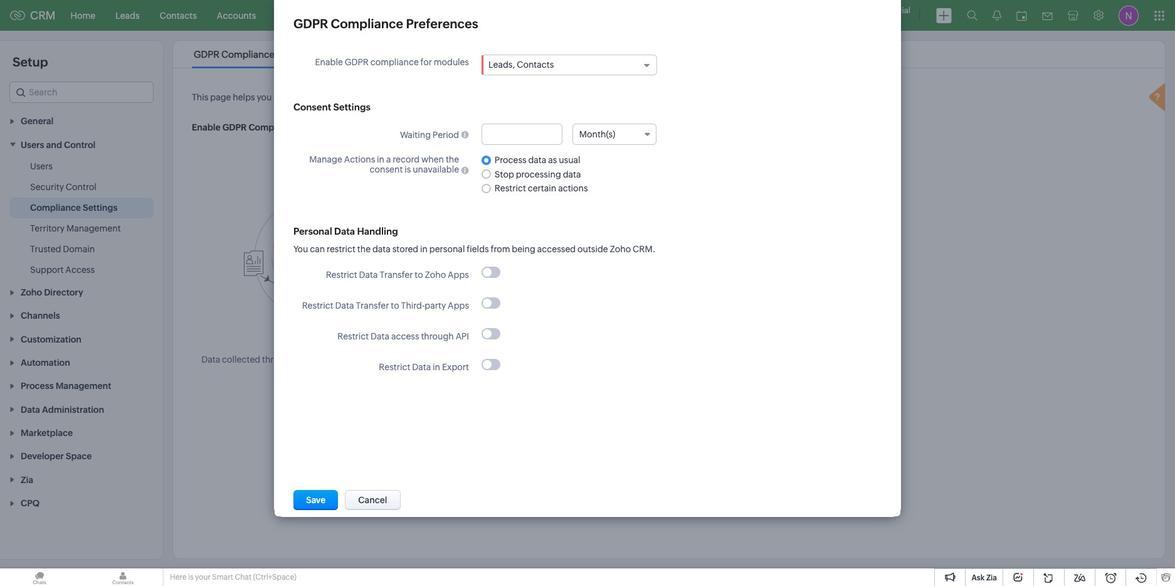 Task type: describe. For each thing, give the bounding box(es) containing it.
collected
[[222, 355, 261, 365]]

contacts link
[[150, 0, 207, 30]]

data for restrict data transfer to third-party apps
[[335, 301, 354, 311]]

hipaa
[[298, 49, 325, 60]]

support access link
[[30, 263, 95, 276]]

in for data
[[433, 362, 441, 372]]

security control
[[30, 182, 96, 192]]

can
[[310, 244, 325, 254]]

restrict for restrict data transfer to third-party apps
[[302, 301, 334, 311]]

enterprise-trial upgrade
[[854, 6, 911, 24]]

month(s)
[[580, 129, 616, 139]]

party
[[425, 301, 446, 311]]

leads,
[[489, 60, 515, 70]]

gdpr up hipaa
[[294, 16, 328, 31]]

you can restrict the data stored in personal fields from being accessed outside zoho crm.
[[294, 244, 656, 254]]

fields
[[467, 244, 489, 254]]

support access
[[30, 265, 95, 275]]

gdpr right "with"
[[688, 92, 712, 102]]

2 horizontal spatial your
[[727, 92, 745, 102]]

2 vertical spatial personal
[[484, 356, 520, 366]]

inside
[[597, 356, 621, 366]]

compliance for gdpr compliance preferences
[[331, 16, 404, 31]]

1 vertical spatial customers
[[552, 356, 595, 366]]

manage for manage personal data of customers inside crm
[[450, 356, 483, 366]]

signals image
[[993, 10, 1002, 21]]

contacts image
[[83, 569, 163, 586]]

upgrade
[[865, 16, 901, 24]]

1 vertical spatial through
[[262, 355, 295, 365]]

1 vertical spatial for
[[714, 92, 725, 102]]

0 vertical spatial customers
[[581, 92, 624, 102]]

2 you from the left
[[323, 92, 338, 102]]

territory
[[30, 223, 65, 233]]

trial
[[895, 6, 911, 15]]

process
[[495, 155, 527, 165]]

1 vertical spatial of
[[542, 356, 550, 366]]

control inside region
[[66, 182, 96, 192]]

data left collected
[[202, 355, 220, 365]]

1 you from the left
[[257, 92, 272, 102]]

captured
[[390, 355, 427, 365]]

personal data handling
[[294, 226, 398, 237]]

territory management link
[[30, 222, 121, 234]]

enable for enable gdpr compliance settings
[[192, 122, 221, 132]]

compliance
[[371, 57, 419, 67]]

data collection
[[280, 338, 349, 348]]

process data as usual
[[495, 155, 581, 165]]

setup
[[13, 55, 48, 69]]

modules
[[434, 57, 469, 67]]

restrict for restrict data access through api
[[338, 331, 369, 341]]

0 horizontal spatial is
[[188, 573, 194, 582]]

restrict data access through api
[[338, 331, 469, 341]]

save button
[[294, 490, 338, 510]]

compliance settings
[[30, 202, 118, 213]]

waiting
[[400, 130, 431, 140]]

export
[[442, 362, 469, 372]]

this page helps you decide how you want to handle, manage, and process personal data of your customers to comply with gdpr for your organization.
[[192, 92, 801, 102]]

compliance for hipaa compliance
[[327, 49, 380, 60]]

calls link
[[409, 0, 449, 30]]

preferences
[[406, 16, 479, 31]]

users and control
[[21, 140, 96, 150]]

reports link
[[449, 0, 501, 30]]

various
[[297, 355, 326, 365]]

smart
[[212, 573, 233, 582]]

leads
[[116, 10, 140, 20]]

gdpr compliance link
[[192, 49, 277, 60]]

restrict data transfer to zoho apps
[[326, 270, 469, 280]]

restrict for restrict data in export
[[379, 362, 411, 372]]

users and control region
[[0, 156, 163, 280]]

enterprise-
[[854, 6, 895, 15]]

chats image
[[0, 569, 79, 586]]

profile image
[[1120, 5, 1140, 25]]

restrict for restrict data transfer to zoho apps
[[326, 270, 358, 280]]

stop
[[495, 169, 514, 179]]

create menu image
[[937, 8, 953, 23]]

accounts link
[[207, 0, 266, 30]]

manage,
[[404, 92, 440, 102]]

tasks link
[[309, 0, 351, 30]]

transfer for zoho
[[380, 270, 413, 280]]

usual
[[559, 155, 581, 165]]

data up various
[[280, 338, 301, 348]]

0 horizontal spatial your
[[195, 573, 211, 582]]

want
[[340, 92, 360, 102]]

personal
[[294, 226, 332, 237]]

security control link
[[30, 181, 96, 193]]

manage actions in a record when the consent is unavailable
[[310, 154, 459, 174]]

handle,
[[372, 92, 403, 102]]

here
[[170, 573, 187, 582]]

to down stored
[[415, 270, 423, 280]]

home
[[71, 10, 95, 20]]

crm.
[[633, 244, 656, 254]]

gdpr up 'this'
[[194, 49, 220, 60]]

enable gdpr compliance settings
[[192, 122, 335, 132]]

ask zia
[[972, 574, 998, 582]]

signals element
[[986, 0, 1010, 31]]

actions
[[344, 154, 375, 164]]

leads, contacts
[[489, 60, 554, 70]]

comply
[[636, 92, 667, 102]]

profile element
[[1112, 0, 1147, 30]]

management
[[66, 223, 121, 233]]

chat
[[235, 573, 252, 582]]

meetings
[[361, 10, 399, 20]]

gdpr down helps
[[223, 122, 247, 132]]

record
[[393, 154, 420, 164]]

hipaa compliance link
[[296, 49, 382, 60]]

with
[[668, 92, 686, 102]]

access
[[65, 265, 95, 275]]

users for users
[[30, 161, 53, 171]]

consent settings
[[294, 102, 371, 112]]

trusted
[[30, 244, 61, 254]]

1 horizontal spatial crm
[[623, 356, 643, 366]]



Task type: locate. For each thing, give the bounding box(es) containing it.
in right stored
[[420, 244, 428, 254]]

consent
[[370, 164, 403, 174]]

helps
[[233, 92, 255, 102]]

manage personal data of customers inside crm
[[450, 356, 643, 366]]

is inside manage actions in a record when the consent is unavailable
[[405, 164, 411, 174]]

restrict up 'sources'
[[338, 331, 369, 341]]

manage down the api
[[450, 356, 483, 366]]

zoho
[[610, 244, 631, 254], [425, 270, 446, 280]]

and inside dropdown button
[[46, 140, 62, 150]]

is right consent
[[405, 164, 411, 174]]

for
[[421, 57, 432, 67], [714, 92, 725, 102]]

manage for manage actions in a record when the consent is unavailable
[[310, 154, 343, 164]]

data up be
[[371, 331, 390, 341]]

support
[[30, 265, 64, 275]]

2 horizontal spatial in
[[433, 362, 441, 372]]

1 vertical spatial is
[[188, 573, 194, 582]]

of
[[550, 92, 559, 102], [542, 356, 550, 366]]

personal down 'leads,' at the left top of page
[[493, 92, 529, 102]]

as
[[549, 155, 557, 165]]

certain
[[528, 183, 557, 193]]

settings up management
[[83, 202, 118, 213]]

settings
[[334, 102, 371, 112], [83, 202, 118, 213]]

the down handling
[[358, 244, 371, 254]]

None text field
[[483, 124, 562, 144]]

0 vertical spatial for
[[421, 57, 432, 67]]

decide
[[274, 92, 302, 102]]

period
[[433, 130, 459, 140]]

settings for consent settings
[[334, 102, 371, 112]]

restrict down restrict at the left of page
[[326, 270, 358, 280]]

will
[[362, 355, 376, 365]]

customers
[[581, 92, 624, 102], [552, 356, 595, 366]]

customers up month(s) at the top of page
[[581, 92, 624, 102]]

1 vertical spatial crm
[[623, 356, 643, 366]]

contacts right leads link
[[160, 10, 197, 20]]

users up security on the left of page
[[30, 161, 53, 171]]

in
[[377, 154, 385, 164], [420, 244, 428, 254], [433, 362, 441, 372]]

deals
[[276, 10, 299, 20]]

0 vertical spatial transfer
[[380, 270, 413, 280]]

the inside manage actions in a record when the consent is unavailable
[[446, 154, 459, 164]]

restrict certain actions
[[495, 183, 588, 193]]

0 horizontal spatial settings
[[83, 202, 118, 213]]

handling
[[357, 226, 398, 237]]

restrict up data collection
[[302, 301, 334, 311]]

0 horizontal spatial and
[[46, 140, 62, 150]]

you right helps
[[257, 92, 272, 102]]

1 horizontal spatial in
[[420, 244, 428, 254]]

for right "with"
[[714, 92, 725, 102]]

for left 'modules'
[[421, 57, 432, 67]]

save
[[306, 495, 326, 505]]

being
[[512, 244, 536, 254]]

enable down 'this'
[[192, 122, 221, 132]]

outside
[[578, 244, 609, 254]]

crm left home
[[30, 9, 56, 22]]

0 vertical spatial manage
[[310, 154, 343, 164]]

data for restrict data access through api
[[371, 331, 390, 341]]

calendar image
[[1017, 10, 1028, 20]]

reports
[[459, 10, 491, 20]]

personal right export at bottom
[[484, 356, 520, 366]]

transfer
[[380, 270, 413, 280], [356, 301, 389, 311]]

1 vertical spatial personal
[[430, 244, 465, 254]]

0 vertical spatial and
[[442, 92, 457, 102]]

0 horizontal spatial for
[[421, 57, 432, 67]]

in left export at bottom
[[433, 362, 441, 372]]

data for restrict data in export
[[412, 362, 431, 372]]

0 vertical spatial control
[[64, 140, 96, 150]]

compliance for gdpr compliance
[[221, 49, 275, 60]]

1 horizontal spatial manage
[[450, 356, 483, 366]]

cancel button
[[345, 490, 401, 510]]

waiting period
[[400, 130, 459, 140]]

you
[[257, 92, 272, 102], [323, 92, 338, 102]]

access
[[392, 331, 420, 341]]

calls
[[419, 10, 439, 20]]

your left organization. in the top of the page
[[727, 92, 745, 102]]

1 vertical spatial and
[[46, 140, 62, 150]]

2 apps from the top
[[448, 301, 469, 311]]

restrict data in export
[[379, 362, 469, 372]]

0 vertical spatial the
[[446, 154, 459, 164]]

and up the users link
[[46, 140, 62, 150]]

to left comply
[[626, 92, 634, 102]]

Month(s) field
[[573, 124, 657, 145]]

in left a
[[377, 154, 385, 164]]

personal left fields
[[430, 244, 465, 254]]

1 apps from the top
[[448, 270, 469, 280]]

processing
[[516, 169, 562, 179]]

0 horizontal spatial you
[[257, 92, 272, 102]]

contacts right 'leads,' at the left top of page
[[517, 60, 554, 70]]

when
[[422, 154, 444, 164]]

0 vertical spatial through
[[421, 331, 454, 341]]

2 vertical spatial in
[[433, 362, 441, 372]]

0 horizontal spatial manage
[[310, 154, 343, 164]]

home link
[[61, 0, 106, 30]]

zoho left the 'crm.'
[[610, 244, 631, 254]]

consent
[[294, 102, 331, 112]]

1 vertical spatial enable
[[192, 122, 221, 132]]

users and control button
[[0, 133, 163, 156]]

1 vertical spatial zoho
[[425, 270, 446, 280]]

0 vertical spatial apps
[[448, 270, 469, 280]]

enable gdpr compliance for modules
[[315, 57, 469, 67]]

unavailable
[[413, 164, 459, 174]]

apps down you can restrict the data stored in personal fields from being accessed outside zoho crm.
[[448, 270, 469, 280]]

gdpr
[[294, 16, 328, 31], [194, 49, 220, 60], [345, 57, 369, 67], [688, 92, 712, 102], [223, 122, 247, 132]]

0 horizontal spatial crm
[[30, 9, 56, 22]]

in for actions
[[377, 154, 385, 164]]

deals link
[[266, 0, 309, 30]]

0 vertical spatial in
[[377, 154, 385, 164]]

is right here
[[188, 573, 194, 582]]

zia
[[987, 574, 998, 582]]

1 horizontal spatial the
[[446, 154, 459, 164]]

0 horizontal spatial of
[[542, 356, 550, 366]]

0 vertical spatial zoho
[[610, 244, 631, 254]]

data up restrict at the left of page
[[334, 226, 355, 237]]

1 horizontal spatial contacts
[[517, 60, 554, 70]]

1 horizontal spatial enable
[[315, 57, 343, 67]]

settings inside users and control region
[[83, 202, 118, 213]]

your left 'smart'
[[195, 573, 211, 582]]

meetings link
[[351, 0, 409, 30]]

0 vertical spatial crm
[[30, 9, 56, 22]]

0 vertical spatial settings
[[334, 102, 371, 112]]

in inside manage actions in a record when the consent is unavailable
[[377, 154, 385, 164]]

territory management
[[30, 223, 121, 233]]

0 horizontal spatial in
[[377, 154, 385, 164]]

accounts
[[217, 10, 256, 20]]

create menu element
[[929, 0, 960, 30]]

compliance inside users and control region
[[30, 202, 81, 213]]

the right the when
[[446, 154, 459, 164]]

1 horizontal spatial of
[[550, 92, 559, 102]]

0 horizontal spatial contacts
[[160, 10, 197, 20]]

ask
[[972, 574, 985, 582]]

control inside dropdown button
[[64, 140, 96, 150]]

1 vertical spatial control
[[66, 182, 96, 192]]

1 horizontal spatial you
[[323, 92, 338, 102]]

hipaa compliance
[[298, 49, 380, 60]]

customers left inside on the right of page
[[552, 356, 595, 366]]

data left export at bottom
[[412, 362, 431, 372]]

apps right party
[[448, 301, 469, 311]]

crm link
[[10, 9, 56, 22]]

process
[[459, 92, 491, 102]]

control up security control link
[[64, 140, 96, 150]]

1 horizontal spatial and
[[442, 92, 457, 102]]

through left various
[[262, 355, 295, 365]]

tasks
[[319, 10, 341, 20]]

restrict data transfer to third-party apps
[[302, 301, 469, 311]]

restrict for restrict certain actions
[[495, 183, 526, 193]]

transfer down stored
[[380, 270, 413, 280]]

help image
[[1147, 82, 1172, 116]]

users for users and control
[[21, 140, 44, 150]]

this
[[192, 92, 209, 102]]

api
[[456, 331, 469, 341]]

0 vertical spatial users
[[21, 140, 44, 150]]

settings for compliance settings
[[83, 202, 118, 213]]

1 horizontal spatial is
[[405, 164, 411, 174]]

personal
[[493, 92, 529, 102], [430, 244, 465, 254], [484, 356, 520, 366]]

0 vertical spatial is
[[405, 164, 411, 174]]

users inside region
[[30, 161, 53, 171]]

0 vertical spatial enable
[[315, 57, 343, 67]]

1 horizontal spatial for
[[714, 92, 725, 102]]

from
[[491, 244, 510, 254]]

users link
[[30, 160, 53, 172]]

0 horizontal spatial enable
[[192, 122, 221, 132]]

0 horizontal spatial zoho
[[425, 270, 446, 280]]

0 vertical spatial of
[[550, 92, 559, 102]]

restrict right will
[[379, 362, 411, 372]]

1 vertical spatial users
[[30, 161, 53, 171]]

leads link
[[106, 0, 150, 30]]

control
[[64, 140, 96, 150], [66, 182, 96, 192]]

1 vertical spatial settings
[[83, 202, 118, 213]]

compliance
[[331, 16, 404, 31], [221, 49, 275, 60], [327, 49, 380, 60], [249, 122, 299, 132], [30, 202, 81, 213]]

transfer for third-
[[356, 301, 389, 311]]

page
[[210, 92, 231, 102]]

manage down settings
[[310, 154, 343, 164]]

enable for enable gdpr compliance for modules
[[315, 57, 343, 67]]

1 vertical spatial the
[[358, 244, 371, 254]]

zoho up party
[[425, 270, 446, 280]]

1 horizontal spatial settings
[[334, 102, 371, 112]]

1 horizontal spatial your
[[561, 92, 579, 102]]

users inside dropdown button
[[21, 140, 44, 150]]

transfer down restrict data transfer to zoho apps
[[356, 301, 389, 311]]

the
[[446, 154, 459, 164], [358, 244, 371, 254]]

domain
[[63, 244, 95, 254]]

1 vertical spatial contacts
[[517, 60, 554, 70]]

1 horizontal spatial through
[[421, 331, 454, 341]]

gdpr up the want
[[345, 57, 369, 67]]

crm right inside on the right of page
[[623, 356, 643, 366]]

to left third-
[[391, 301, 400, 311]]

data for personal data handling
[[334, 226, 355, 237]]

crm
[[30, 9, 56, 22], [623, 356, 643, 366]]

enable up how
[[315, 57, 343, 67]]

to right the want
[[362, 92, 370, 102]]

data for restrict data transfer to zoho apps
[[359, 270, 378, 280]]

data up "collection"
[[335, 301, 354, 311]]

contacts
[[160, 10, 197, 20], [517, 60, 554, 70]]

through left the api
[[421, 331, 454, 341]]

your
[[561, 92, 579, 102], [727, 92, 745, 102], [195, 573, 211, 582]]

0 vertical spatial personal
[[493, 92, 529, 102]]

your up month(s) field
[[561, 92, 579, 102]]

1 vertical spatial transfer
[[356, 301, 389, 311]]

1 vertical spatial manage
[[450, 356, 483, 366]]

0 vertical spatial contacts
[[160, 10, 197, 20]]

and left process
[[442, 92, 457, 102]]

security
[[30, 182, 64, 192]]

1 vertical spatial in
[[420, 244, 428, 254]]

control up compliance settings link
[[66, 182, 96, 192]]

restrict down stop
[[495, 183, 526, 193]]

0 horizontal spatial through
[[262, 355, 295, 365]]

actions
[[559, 183, 588, 193]]

trusted domain
[[30, 244, 95, 254]]

1 vertical spatial apps
[[448, 301, 469, 311]]

how
[[304, 92, 321, 102]]

1 horizontal spatial zoho
[[610, 244, 631, 254]]

you right how
[[323, 92, 338, 102]]

0 horizontal spatial the
[[358, 244, 371, 254]]

manage inside manage actions in a record when the consent is unavailable
[[310, 154, 343, 164]]

data up restrict data transfer to third-party apps
[[359, 270, 378, 280]]

users up the users link
[[21, 140, 44, 150]]

settings left handle,
[[334, 102, 371, 112]]

a
[[386, 154, 391, 164]]



Task type: vqa. For each thing, say whether or not it's contained in the screenshot.
list
no



